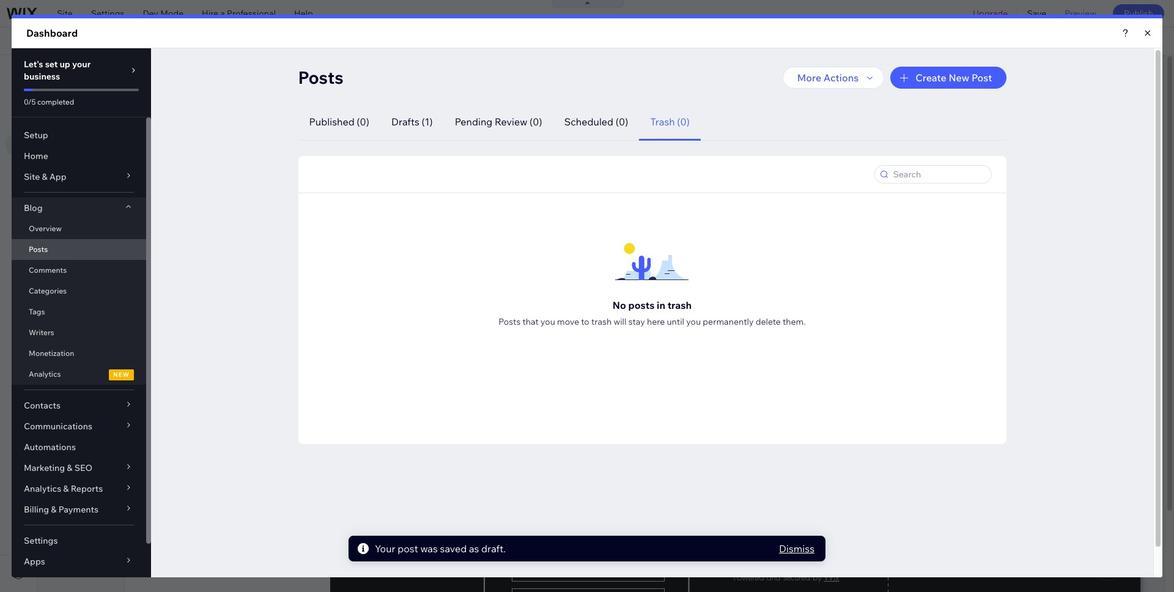 Task type: describe. For each thing, give the bounding box(es) containing it.
hire
[[202, 8, 218, 19]]

your
[[364, 35, 382, 46]]

tools button
[[1051, 28, 1109, 54]]

professional
[[227, 8, 276, 19]]

pages for blog
[[160, 98, 185, 109]]

mode
[[160, 8, 184, 19]]

site pages and menu
[[52, 67, 150, 79]]

0 vertical spatial menu
[[123, 67, 150, 79]]

site for site
[[57, 8, 73, 19]]

https://www.wix.com/mysite
[[210, 35, 322, 46]]

search button
[[1110, 28, 1174, 54]]

save button
[[1018, 0, 1056, 27]]

dev mode
[[143, 8, 184, 19]]

upgrade
[[973, 8, 1008, 19]]

100%
[[1020, 35, 1042, 46]]

https://www.wix.com/mysite connect your domain
[[210, 35, 415, 46]]

publish
[[1124, 8, 1154, 19]]

save
[[1027, 8, 1047, 19]]



Task type: locate. For each thing, give the bounding box(es) containing it.
site down the blog
[[52, 67, 71, 79]]

0 vertical spatial pages
[[73, 67, 101, 79]]

site menu
[[52, 99, 92, 110]]

menu right and
[[123, 67, 150, 79]]

and
[[104, 67, 121, 79]]

preview button
[[1056, 0, 1106, 27]]

site for site menu
[[52, 99, 68, 110]]

menu down the site pages and menu
[[70, 99, 92, 110]]

settings
[[91, 8, 124, 19]]

0 horizontal spatial menu
[[70, 99, 92, 110]]

preview
[[1065, 8, 1097, 19]]

blog
[[46, 35, 70, 46]]

menu
[[123, 67, 150, 79], [70, 99, 92, 110]]

0 vertical spatial site
[[57, 8, 73, 19]]

100% button
[[1001, 28, 1051, 54]]

site down the site pages and menu
[[52, 99, 68, 110]]

1 vertical spatial menu
[[70, 99, 92, 110]]

connect
[[328, 35, 362, 46]]

publish button
[[1113, 4, 1165, 23]]

1 horizontal spatial pages
[[160, 98, 185, 109]]

site up the blog
[[57, 8, 73, 19]]

pages for site
[[73, 67, 101, 79]]

pages
[[73, 67, 101, 79], [160, 98, 185, 109]]

hire a professional
[[202, 8, 276, 19]]

tools
[[1077, 35, 1098, 46]]

help
[[294, 8, 313, 19]]

1 horizontal spatial menu
[[123, 67, 150, 79]]

1 vertical spatial pages
[[160, 98, 185, 109]]

pages left and
[[73, 67, 101, 79]]

a
[[220, 8, 225, 19]]

blog
[[140, 98, 158, 109]]

blog pages
[[140, 98, 185, 109]]

domain
[[384, 35, 415, 46]]

dev
[[143, 8, 158, 19]]

2 vertical spatial site
[[52, 99, 68, 110]]

search
[[1136, 35, 1163, 46]]

site
[[57, 8, 73, 19], [52, 67, 71, 79], [52, 99, 68, 110]]

1 vertical spatial site
[[52, 67, 71, 79]]

0 horizontal spatial pages
[[73, 67, 101, 79]]

site for site pages and menu
[[52, 67, 71, 79]]

pages right the blog
[[160, 98, 185, 109]]



Task type: vqa. For each thing, say whether or not it's contained in the screenshot.
CMS
no



